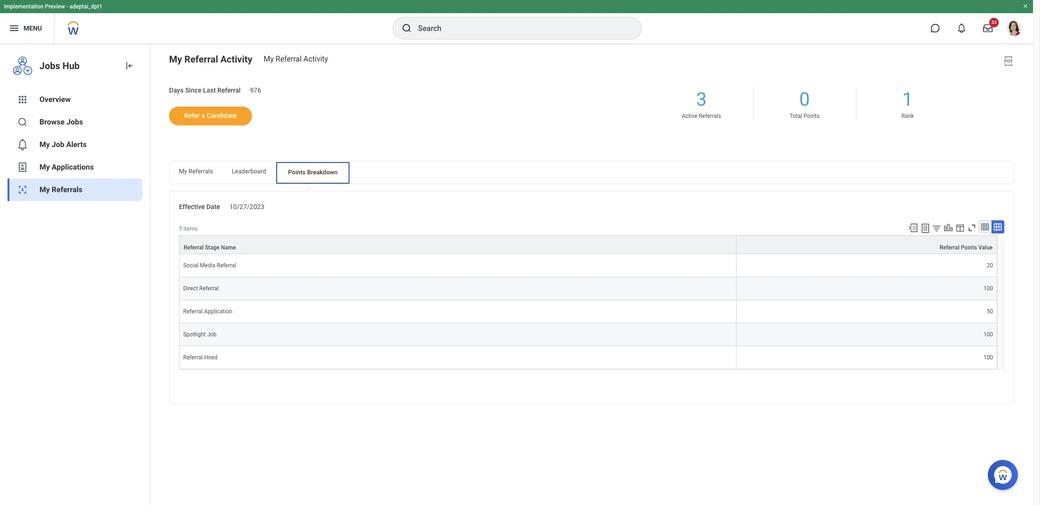 Task type: locate. For each thing, give the bounding box(es) containing it.
notifications large image up document star image
[[17, 139, 28, 150]]

1 vertical spatial jobs
[[66, 118, 83, 126]]

1 horizontal spatial activity
[[304, 55, 328, 64]]

0 vertical spatial my referrals
[[179, 168, 213, 175]]

0 horizontal spatial job
[[52, 140, 64, 149]]

refer
[[184, 112, 200, 119]]

direct referral
[[183, 285, 219, 292]]

notifications large image left inbox large image
[[958, 24, 967, 33]]

Search Workday  search field
[[418, 18, 622, 39]]

adeptai_dpt1
[[70, 3, 102, 10]]

heatmap image
[[17, 94, 28, 105]]

browse jobs
[[39, 118, 83, 126]]

justify image
[[8, 23, 20, 34]]

job right 'spotlight'
[[207, 331, 217, 338]]

33
[[992, 20, 997, 25]]

effective date
[[179, 203, 220, 210]]

1 vertical spatial 100
[[984, 331, 994, 338]]

referrals down my applications
[[52, 185, 83, 194]]

2 horizontal spatial referrals
[[699, 113, 722, 119]]

toolbar
[[904, 221, 1005, 235]]

1 horizontal spatial job
[[207, 331, 217, 338]]

breakdown
[[307, 169, 338, 176]]

social
[[183, 262, 199, 269]]

row containing referral application
[[179, 300, 998, 323]]

1 horizontal spatial my referrals
[[179, 168, 213, 175]]

3 100 from the top
[[984, 354, 994, 361]]

1 rank
[[902, 88, 915, 119]]

job for spotlight
[[207, 331, 217, 338]]

stage
[[205, 244, 220, 251]]

referrals down 3
[[699, 113, 722, 119]]

points inside popup button
[[962, 244, 978, 251]]

job inside my job alerts link
[[52, 140, 64, 149]]

referral inside referral points value popup button
[[940, 244, 960, 251]]

1 horizontal spatial jobs
[[66, 118, 83, 126]]

0 vertical spatial jobs
[[39, 60, 60, 71]]

4 row from the top
[[179, 300, 998, 323]]

close environment banner image
[[1023, 3, 1029, 9]]

jobs down overview 'link'
[[66, 118, 83, 126]]

referral
[[185, 54, 218, 65], [276, 55, 302, 64], [218, 86, 241, 94], [184, 244, 204, 251], [940, 244, 960, 251], [217, 262, 236, 269], [199, 285, 219, 292], [183, 308, 203, 315], [183, 354, 203, 361]]

0 horizontal spatial my referrals
[[39, 185, 83, 194]]

1 vertical spatial job
[[207, 331, 217, 338]]

referral inside referral stage name popup button
[[184, 244, 204, 251]]

1 horizontal spatial notifications large image
[[958, 24, 967, 33]]

2 horizontal spatial points
[[962, 244, 978, 251]]

0 vertical spatial notifications large image
[[958, 24, 967, 33]]

0 horizontal spatial search image
[[17, 117, 28, 128]]

my applications link
[[8, 156, 142, 179]]

candidate
[[207, 112, 237, 119]]

0 vertical spatial 100
[[984, 285, 994, 292]]

referrals up effective date
[[189, 168, 213, 175]]

my job alerts
[[39, 140, 87, 149]]

0 total points
[[790, 88, 820, 119]]

100 for spotlight job
[[984, 331, 994, 338]]

2 100 from the top
[[984, 331, 994, 338]]

1 vertical spatial search image
[[17, 117, 28, 128]]

rank
[[902, 113, 915, 119]]

job left alerts
[[52, 140, 64, 149]]

search image inside browse jobs link
[[17, 117, 28, 128]]

1 vertical spatial points
[[288, 169, 306, 176]]

0 horizontal spatial my referral activity
[[169, 54, 253, 65]]

my applications
[[39, 163, 94, 172]]

0 horizontal spatial referrals
[[52, 185, 83, 194]]

0 horizontal spatial jobs
[[39, 60, 60, 71]]

2 row from the top
[[179, 254, 998, 277]]

referral application
[[183, 308, 233, 315]]

name
[[221, 244, 236, 251]]

2 vertical spatial 100
[[984, 354, 994, 361]]

my referral activity
[[169, 54, 253, 65], [264, 55, 328, 64]]

table image
[[981, 223, 990, 232]]

1
[[903, 88, 914, 110]]

100
[[984, 285, 994, 292], [984, 331, 994, 338], [984, 354, 994, 361]]

my referrals up effective date
[[179, 168, 213, 175]]

points left value
[[962, 244, 978, 251]]

points inside 0 total points
[[804, 113, 820, 119]]

tab list
[[170, 161, 1014, 185]]

days
[[169, 86, 184, 94]]

job for my
[[52, 140, 64, 149]]

my referrals down my applications
[[39, 185, 83, 194]]

job
[[52, 140, 64, 149], [207, 331, 217, 338]]

1 horizontal spatial points
[[804, 113, 820, 119]]

1 vertical spatial my referrals
[[39, 185, 83, 194]]

my inside my applications link
[[39, 163, 50, 172]]

referral hired
[[183, 354, 218, 361]]

0 horizontal spatial points
[[288, 169, 306, 176]]

application
[[204, 308, 233, 315]]

click to view/edit grid preferences image
[[956, 223, 966, 233]]

jobs left the hub
[[39, 60, 60, 71]]

transformation import image
[[124, 60, 135, 71]]

total
[[790, 113, 803, 119]]

navigation pane region
[[0, 43, 150, 505]]

last
[[203, 86, 216, 94]]

profile logan mcneil image
[[1007, 21, 1022, 38]]

0 horizontal spatial notifications large image
[[17, 139, 28, 150]]

2 vertical spatial points
[[962, 244, 978, 251]]

referrals
[[699, 113, 722, 119], [189, 168, 213, 175], [52, 185, 83, 194]]

direct
[[183, 285, 198, 292]]

0 vertical spatial search image
[[401, 23, 413, 34]]

5 items
[[179, 226, 198, 232]]

refer a candidate
[[184, 112, 237, 119]]

my referrals
[[179, 168, 213, 175], [39, 185, 83, 194]]

jobs
[[39, 60, 60, 71], [66, 118, 83, 126]]

6 row from the top
[[179, 346, 998, 369]]

1 100 from the top
[[984, 285, 994, 292]]

0 vertical spatial job
[[52, 140, 64, 149]]

active
[[682, 113, 698, 119]]

jobs inside jobs hub element
[[39, 60, 60, 71]]

5 row from the top
[[179, 323, 998, 346]]

expand/collapse chart image
[[944, 223, 954, 233]]

menu banner
[[0, 0, 1034, 43]]

3 row from the top
[[179, 277, 998, 300]]

2 vertical spatial referrals
[[52, 185, 83, 194]]

points
[[804, 113, 820, 119], [288, 169, 306, 176], [962, 244, 978, 251]]

spotlight job
[[183, 331, 217, 338]]

effective date element
[[230, 197, 265, 211]]

my
[[169, 54, 182, 65], [264, 55, 274, 64], [39, 140, 50, 149], [39, 163, 50, 172], [179, 168, 187, 175], [39, 185, 50, 194]]

1 vertical spatial referrals
[[189, 168, 213, 175]]

referrals inside tab list
[[189, 168, 213, 175]]

1 horizontal spatial search image
[[401, 23, 413, 34]]

my inside my job alerts link
[[39, 140, 50, 149]]

row
[[179, 235, 998, 254], [179, 254, 998, 277], [179, 277, 998, 300], [179, 300, 998, 323], [179, 323, 998, 346], [179, 346, 998, 369]]

1 vertical spatial notifications large image
[[17, 139, 28, 150]]

activity
[[221, 54, 253, 65], [304, 55, 328, 64]]

implementation
[[4, 3, 44, 10]]

jobs hub
[[39, 60, 80, 71]]

points left "breakdown"
[[288, 169, 306, 176]]

since
[[185, 86, 202, 94]]

alerts
[[66, 140, 87, 149]]

points right total
[[804, 113, 820, 119]]

1 horizontal spatial referrals
[[189, 168, 213, 175]]

1 row from the top
[[179, 235, 998, 254]]

0 vertical spatial points
[[804, 113, 820, 119]]

search image
[[401, 23, 413, 34], [17, 117, 28, 128]]

referral stage name button
[[180, 236, 736, 254]]

0 vertical spatial referrals
[[699, 113, 722, 119]]

days since last referral element
[[250, 81, 261, 95]]

hired
[[204, 354, 218, 361]]

notifications large image
[[958, 24, 967, 33], [17, 139, 28, 150]]



Task type: describe. For each thing, give the bounding box(es) containing it.
row containing social media referral
[[179, 254, 998, 277]]

browse
[[39, 118, 65, 126]]

3
[[697, 88, 707, 110]]

export to worksheets image
[[920, 223, 932, 234]]

select to filter grid data image
[[932, 223, 943, 233]]

-
[[66, 3, 68, 10]]

social media referral
[[183, 262, 236, 269]]

implementation preview -   adeptai_dpt1
[[4, 3, 102, 10]]

overview
[[39, 95, 71, 104]]

referral points value button
[[737, 236, 998, 254]]

notifications large image inside my job alerts link
[[17, 139, 28, 150]]

referrals inside navigation pane region
[[52, 185, 83, 194]]

referral points value
[[940, 244, 993, 251]]

my inside my referrals link
[[39, 185, 50, 194]]

my referrals image
[[17, 184, 28, 196]]

media
[[200, 262, 216, 269]]

0 horizontal spatial activity
[[221, 54, 253, 65]]

effective
[[179, 203, 205, 210]]

days since last referral
[[169, 86, 241, 94]]

browse jobs link
[[8, 111, 142, 134]]

20
[[987, 262, 994, 269]]

100 for referral hired
[[984, 354, 994, 361]]

spotlight
[[183, 331, 206, 338]]

3 active referrals
[[682, 88, 722, 119]]

976
[[250, 86, 261, 94]]

overview link
[[8, 88, 142, 111]]

expand table image
[[994, 223, 1003, 232]]

value
[[979, 244, 993, 251]]

100 for direct referral
[[984, 285, 994, 292]]

referral stage name
[[184, 244, 236, 251]]

hub
[[63, 60, 80, 71]]

date
[[207, 203, 220, 210]]

jobs inside browse jobs link
[[66, 118, 83, 126]]

my referrals inside my referrals link
[[39, 185, 83, 194]]

33 button
[[978, 18, 999, 39]]

export to excel image
[[909, 223, 919, 233]]

preview
[[45, 3, 65, 10]]

items
[[184, 226, 198, 232]]

50
[[987, 308, 994, 315]]

document star image
[[17, 162, 28, 173]]

1 horizontal spatial my referral activity
[[264, 55, 328, 64]]

10/27/2023
[[230, 203, 265, 210]]

leaderboard
[[232, 168, 266, 175]]

5
[[179, 226, 182, 232]]

0
[[800, 88, 810, 110]]

row containing referral hired
[[179, 346, 998, 369]]

row containing direct referral
[[179, 277, 998, 300]]

refer a candidate button
[[169, 107, 252, 125]]

applications
[[52, 163, 94, 172]]

points breakdown
[[288, 169, 338, 176]]

view printable version (pdf) image
[[1004, 55, 1015, 67]]

a
[[202, 112, 205, 119]]

referrals inside 3 active referrals
[[699, 113, 722, 119]]

row containing referral stage name
[[179, 235, 998, 254]]

row containing spotlight job
[[179, 323, 998, 346]]

fullscreen image
[[967, 223, 978, 233]]

tab list containing my referrals
[[170, 161, 1014, 185]]

menu button
[[0, 13, 54, 43]]

my job alerts link
[[8, 134, 142, 156]]

inbox large image
[[984, 24, 993, 33]]

menu
[[24, 24, 42, 32]]

my referrals link
[[8, 179, 142, 201]]

jobs hub element
[[39, 59, 116, 72]]



Task type: vqa. For each thing, say whether or not it's contained in the screenshot.
100 related to Referral Hired
yes



